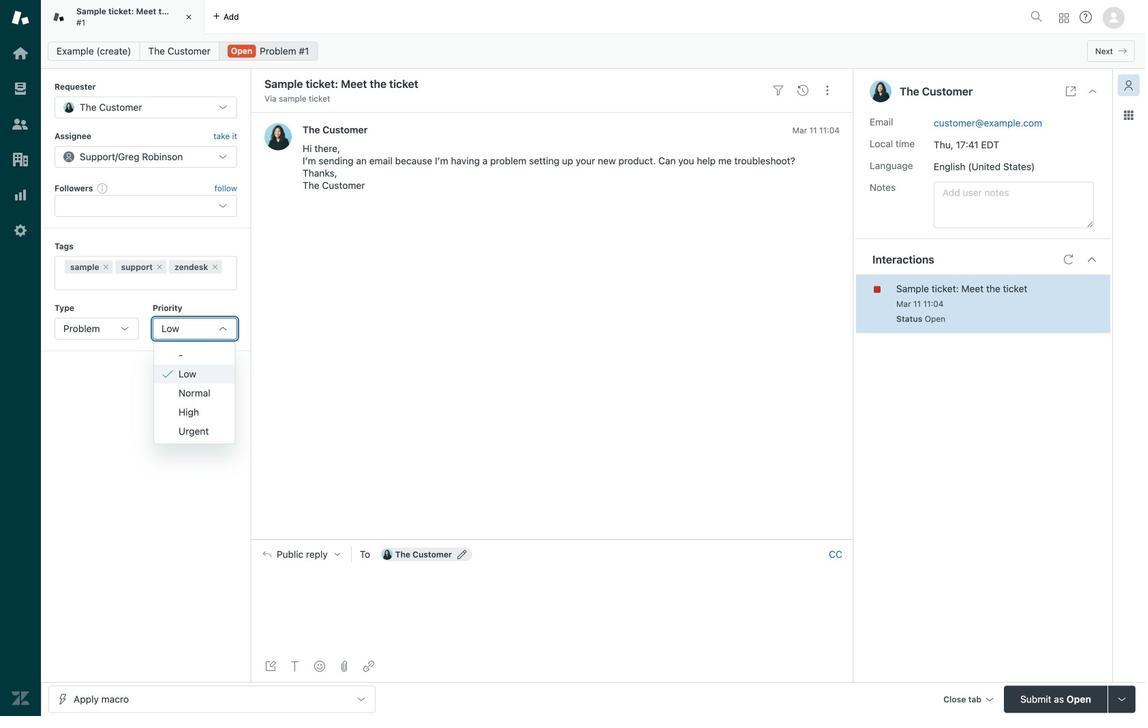 Task type: describe. For each thing, give the bounding box(es) containing it.
main element
[[0, 0, 41, 716]]

draft mode image
[[265, 661, 276, 672]]

1 vertical spatial close image
[[1088, 86, 1099, 97]]

4 option from the top
[[154, 422, 235, 441]]

close image inside tabs tab list
[[182, 10, 196, 24]]

Subject field
[[262, 76, 764, 92]]

secondary element
[[41, 38, 1146, 65]]

displays possible ticket submission types image
[[1117, 694, 1128, 705]]

views image
[[12, 80, 29, 98]]

avatar image
[[265, 123, 292, 150]]

customer context image
[[1124, 80, 1135, 91]]

get started image
[[12, 44, 29, 62]]

events image
[[798, 85, 809, 96]]

apps image
[[1124, 110, 1135, 121]]

zendesk image
[[12, 689, 29, 707]]

zendesk products image
[[1060, 13, 1069, 23]]

edit user image
[[458, 550, 467, 559]]

get help image
[[1080, 11, 1092, 23]]

ticket actions image
[[822, 85, 833, 96]]

info on adding followers image
[[97, 183, 108, 194]]

insert emojis image
[[314, 661, 325, 672]]

1 option from the top
[[154, 345, 235, 365]]

format text image
[[290, 661, 301, 672]]



Task type: vqa. For each thing, say whether or not it's contained in the screenshot.
2nd option from the top
yes



Task type: locate. For each thing, give the bounding box(es) containing it.
1 remove image from the left
[[155, 263, 164, 271]]

view more details image
[[1066, 86, 1077, 97]]

user image
[[870, 80, 892, 102]]

Mar 11 11:04 text field
[[793, 125, 840, 135]]

2 option from the top
[[154, 384, 235, 403]]

add attachment image
[[339, 661, 350, 672]]

admin image
[[12, 222, 29, 239]]

filter image
[[773, 85, 784, 96]]

1 horizontal spatial close image
[[1088, 86, 1099, 97]]

1 horizontal spatial remove image
[[211, 263, 219, 271]]

remove image
[[155, 263, 164, 271], [211, 263, 219, 271]]

organizations image
[[12, 151, 29, 168]]

zendesk support image
[[12, 9, 29, 27]]

0 vertical spatial close image
[[182, 10, 196, 24]]

remove image
[[102, 263, 110, 271]]

0 horizontal spatial close image
[[182, 10, 196, 24]]

customers image
[[12, 115, 29, 133]]

Mar 11 11:04 text field
[[897, 299, 944, 309]]

3 option from the top
[[154, 403, 235, 422]]

customer@example.com image
[[382, 549, 393, 560]]

0 horizontal spatial remove image
[[155, 263, 164, 271]]

close image
[[182, 10, 196, 24], [1088, 86, 1099, 97]]

option
[[154, 345, 235, 365], [154, 384, 235, 403], [154, 403, 235, 422], [154, 422, 235, 441]]

tabs tab list
[[41, 0, 1026, 34]]

add link (cmd k) image
[[363, 661, 374, 672]]

reporting image
[[12, 186, 29, 204]]

list box
[[153, 342, 236, 444]]

Add user notes text field
[[934, 182, 1094, 228]]

hide composer image
[[547, 534, 558, 545]]

tab
[[41, 0, 205, 34]]

2 remove image from the left
[[211, 263, 219, 271]]



